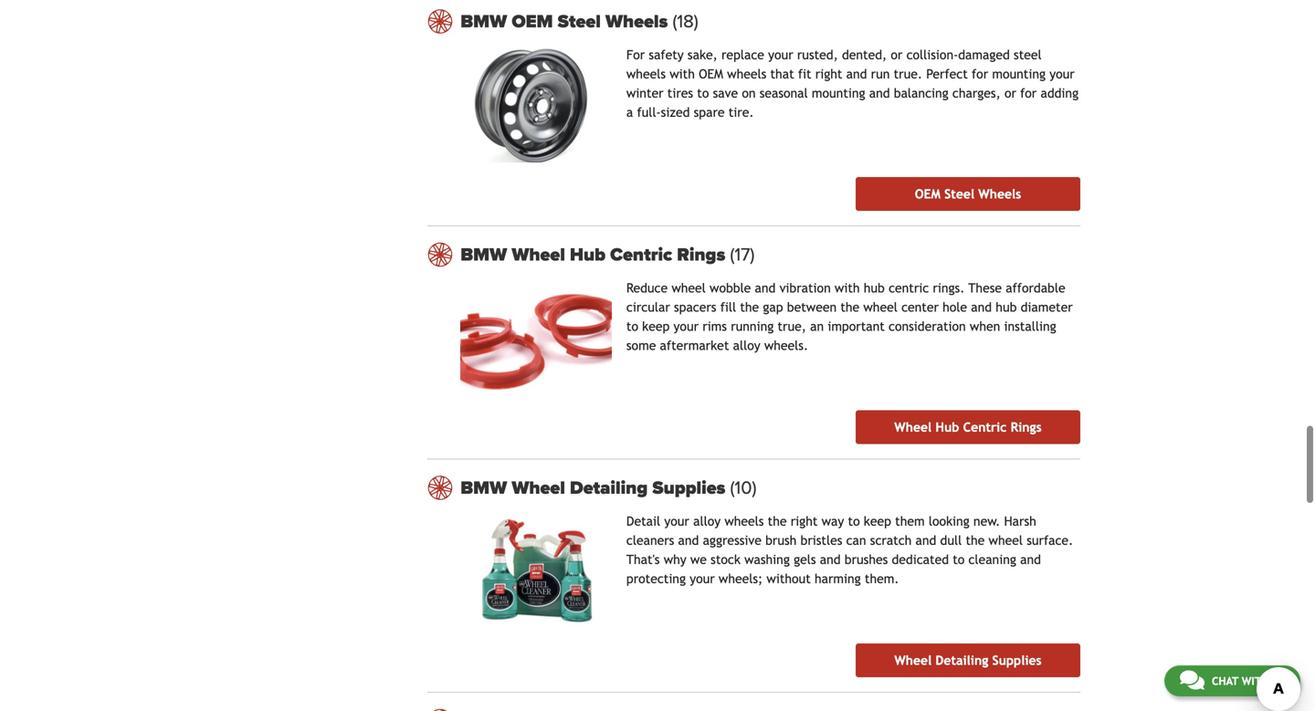Task type: describe. For each thing, give the bounding box(es) containing it.
rings inside wheel hub centric rings link
[[1011, 420, 1042, 435]]

wheels.
[[765, 339, 809, 353]]

winter
[[627, 86, 664, 101]]

brush
[[766, 534, 797, 548]]

affordable
[[1006, 281, 1066, 296]]

bmw for bmw                                                                                    wheel hub centric rings
[[461, 244, 507, 266]]

cleaners
[[627, 534, 675, 548]]

right inside for safety sake, replace your rusted, dented, or collision-damaged steel wheels with oem wheels that fit right and run true. perfect for mounting your winter tires to save on seasonal mounting and balancing charges, or for adding a full-sized spare tire.
[[816, 67, 843, 81]]

alloy inside the reduce wheel wobble and vibration with hub centric rings. these affordable circular spacers fill the gap between the wheel center hole and hub diameter to keep your rims running true, an important consideration when installing some aftermarket alloy wheels.
[[733, 339, 761, 353]]

for
[[627, 48, 645, 62]]

that's
[[627, 553, 660, 567]]

looking
[[929, 514, 970, 529]]

chat with us
[[1212, 675, 1286, 688]]

fit
[[798, 67, 812, 81]]

installing
[[1005, 319, 1057, 334]]

2 horizontal spatial oem
[[915, 187, 941, 201]]

rings.
[[933, 281, 965, 296]]

protecting
[[627, 572, 686, 587]]

1 vertical spatial mounting
[[812, 86, 866, 101]]

stock
[[711, 553, 741, 567]]

replace
[[722, 48, 765, 62]]

consideration
[[889, 319, 966, 334]]

1 vertical spatial for
[[1021, 86, 1037, 101]]

can
[[847, 534, 867, 548]]

chat
[[1212, 675, 1239, 688]]

aggressive
[[703, 534, 762, 548]]

fill
[[721, 300, 737, 315]]

why
[[664, 553, 687, 567]]

comments image
[[1180, 670, 1205, 692]]

tires
[[668, 86, 694, 101]]

to up can
[[848, 514, 860, 529]]

us
[[1273, 675, 1286, 688]]

oem steel wheels link
[[856, 177, 1081, 211]]

your up cleaners
[[665, 514, 690, 529]]

circular
[[627, 300, 670, 315]]

some
[[627, 339, 656, 353]]

to inside the reduce wheel wobble and vibration with hub centric rings. these affordable circular spacers fill the gap between the wheel center hole and hub diameter to keep your rims running true, an important consideration when installing some aftermarket alloy wheels.
[[627, 319, 639, 334]]

bmw                                                                                    wheel detailing supplies link
[[461, 477, 1081, 499]]

wheel hub centric rings thumbnail image image
[[461, 282, 612, 396]]

hole
[[943, 300, 968, 315]]

to inside for safety sake, replace your rusted, dented, or collision-damaged steel wheels with oem wheels that fit right and run true. perfect for mounting your winter tires to save on seasonal mounting and balancing charges, or for adding a full-sized spare tire.
[[697, 86, 709, 101]]

them.
[[865, 572, 900, 587]]

a
[[627, 105, 633, 120]]

0 horizontal spatial supplies
[[653, 477, 726, 499]]

wobble
[[710, 281, 751, 296]]

center
[[902, 300, 939, 315]]

new.
[[974, 514, 1001, 529]]

spacers
[[674, 300, 717, 315]]

bmw                                                                                    oem steel wheels link
[[461, 11, 1081, 32]]

dull
[[941, 534, 962, 548]]

chat with us link
[[1165, 666, 1301, 697]]

surface.
[[1027, 534, 1074, 548]]

supplies inside 'link'
[[993, 654, 1042, 668]]

diameter
[[1021, 300, 1073, 315]]

0 horizontal spatial hub
[[570, 244, 606, 266]]

detailing inside 'link'
[[936, 654, 989, 668]]

when
[[970, 319, 1001, 334]]

your up adding
[[1050, 67, 1075, 81]]

and up harming
[[820, 553, 841, 567]]

1 horizontal spatial hub
[[996, 300, 1017, 315]]

that
[[771, 67, 795, 81]]

adding
[[1041, 86, 1079, 101]]

for safety sake, replace your rusted, dented, or collision-damaged steel wheels with oem wheels that fit right and run true. perfect for mounting your winter tires to save on seasonal mounting and balancing charges, or for adding a full-sized spare tire.
[[627, 48, 1079, 120]]

bmw for bmw                                                                                    oem steel wheels
[[461, 11, 507, 32]]

spare
[[694, 105, 725, 120]]

way
[[822, 514, 845, 529]]

true,
[[778, 319, 807, 334]]

wheels up "on" in the right of the page
[[727, 67, 767, 81]]

sake,
[[688, 48, 718, 62]]

full-
[[637, 105, 661, 120]]

between
[[787, 300, 837, 315]]

0 horizontal spatial wheels
[[606, 11, 668, 32]]

run
[[871, 67, 890, 81]]

and down the surface.
[[1021, 553, 1042, 567]]

seasonal
[[760, 86, 808, 101]]

reduce
[[627, 281, 668, 296]]

aftermarket
[[660, 339, 729, 353]]

wheel detailing supplies link
[[856, 644, 1081, 678]]

rims
[[703, 319, 727, 334]]

rusted,
[[798, 48, 839, 62]]

balancing
[[894, 86, 949, 101]]

centric inside wheel hub centric rings link
[[964, 420, 1007, 435]]

wheel hub centric rings link
[[856, 411, 1081, 444]]

bmw                                                                                    wheel hub centric rings
[[461, 244, 730, 266]]

them
[[896, 514, 925, 529]]

2 vertical spatial with
[[1242, 675, 1269, 688]]

vibration
[[780, 281, 831, 296]]

centric
[[889, 281, 929, 296]]

the up 'brush'
[[768, 514, 787, 529]]

charges,
[[953, 86, 1001, 101]]

gels
[[794, 553, 816, 567]]

wheel inside detail your alloy wheels the right way to keep them looking new. harsh cleaners and aggressive brush bristles can scratch and dull the wheel surface. that's why we stock washing gels and brushes dedicated to cleaning and protecting your wheels; without harming them.
[[989, 534, 1023, 548]]

and up the gap
[[755, 281, 776, 296]]

0 vertical spatial wheel
[[672, 281, 706, 296]]

and up when
[[972, 300, 992, 315]]

tire.
[[729, 105, 754, 120]]



Task type: vqa. For each thing, say whether or not it's contained in the screenshot.
For Safety Sake, Replace Your Rusted, Dented, Or Collision-Damaged Steel Wheels With Oem Wheels That Fit Right And Run True. Perfect For Mounting Your Winter Tires To Save On Seasonal Mounting And Balancing Charges, Or For Adding A Full-Sized Spare Tire.
yes



Task type: locate. For each thing, give the bounding box(es) containing it.
1 horizontal spatial wheel
[[864, 300, 898, 315]]

wheel hub centric rings
[[895, 420, 1042, 435]]

keep down 'circular'
[[643, 319, 670, 334]]

0 horizontal spatial centric
[[610, 244, 673, 266]]

right inside detail your alloy wheels the right way to keep them looking new. harsh cleaners and aggressive brush bristles can scratch and dull the wheel surface. that's why we stock washing gels and brushes dedicated to cleaning and protecting your wheels; without harming them.
[[791, 514, 818, 529]]

and up dedicated
[[916, 534, 937, 548]]

1 vertical spatial bmw
[[461, 244, 507, 266]]

wheel detailing supplies thumbnail image image
[[461, 516, 612, 629]]

1 vertical spatial wheel
[[864, 300, 898, 315]]

0 horizontal spatial or
[[891, 48, 903, 62]]

alloy up aggressive
[[694, 514, 721, 529]]

1 vertical spatial alloy
[[694, 514, 721, 529]]

bmw                                                                                    wheel hub centric rings link
[[461, 244, 1081, 266]]

1 horizontal spatial wheels
[[979, 187, 1022, 201]]

wheel
[[672, 281, 706, 296], [864, 300, 898, 315], [989, 534, 1023, 548]]

and up we at bottom right
[[678, 534, 699, 548]]

wheel inside wheel hub centric rings link
[[895, 420, 932, 435]]

0 vertical spatial hub
[[864, 281, 885, 296]]

0 horizontal spatial oem
[[512, 11, 553, 32]]

supplies
[[653, 477, 726, 499], [993, 654, 1042, 668]]

safety
[[649, 48, 684, 62]]

wheels;
[[719, 572, 763, 587]]

bmw
[[461, 11, 507, 32], [461, 244, 507, 266], [461, 477, 507, 499]]

wheel up spacers
[[672, 281, 706, 296]]

harsh
[[1005, 514, 1037, 529]]

1 bmw from the top
[[461, 11, 507, 32]]

wheels
[[627, 67, 666, 81], [727, 67, 767, 81], [725, 514, 764, 529]]

steel
[[558, 11, 601, 32], [945, 187, 975, 201]]

0 horizontal spatial detailing
[[570, 477, 648, 499]]

washing
[[745, 553, 790, 567]]

reduce wheel wobble and vibration with hub centric rings. these affordable circular spacers fill the gap between the wheel center hole and hub diameter to keep your rims running true, an important consideration when installing some aftermarket alloy wheels.
[[627, 281, 1073, 353]]

save
[[713, 86, 738, 101]]

0 vertical spatial for
[[972, 67, 989, 81]]

mounting
[[993, 67, 1046, 81], [812, 86, 866, 101]]

important
[[828, 319, 885, 334]]

the up "important"
[[841, 300, 860, 315]]

1 horizontal spatial centric
[[964, 420, 1007, 435]]

oem
[[512, 11, 553, 32], [699, 67, 724, 81], [915, 187, 941, 201]]

0 vertical spatial right
[[816, 67, 843, 81]]

1 vertical spatial hub
[[936, 420, 960, 435]]

1 horizontal spatial alloy
[[733, 339, 761, 353]]

an
[[811, 319, 824, 334]]

bmw for bmw                                                                                    wheel detailing supplies
[[461, 477, 507, 499]]

0 horizontal spatial hub
[[864, 281, 885, 296]]

0 vertical spatial mounting
[[993, 67, 1046, 81]]

damaged
[[959, 48, 1010, 62]]

0 vertical spatial hub
[[570, 244, 606, 266]]

0 horizontal spatial rings
[[677, 244, 726, 266]]

dedicated
[[892, 553, 949, 567]]

1 vertical spatial right
[[791, 514, 818, 529]]

scratch
[[871, 534, 912, 548]]

running
[[731, 319, 774, 334]]

bristles
[[801, 534, 843, 548]]

0 vertical spatial or
[[891, 48, 903, 62]]

wheel detailing supplies
[[895, 654, 1042, 668]]

1 vertical spatial keep
[[864, 514, 892, 529]]

with inside the reduce wheel wobble and vibration with hub centric rings. these affordable circular spacers fill the gap between the wheel center hole and hub diameter to keep your rims running true, an important consideration when installing some aftermarket alloy wheels.
[[835, 281, 860, 296]]

cleaning
[[969, 553, 1017, 567]]

right up bristles in the right bottom of the page
[[791, 514, 818, 529]]

oem inside for safety sake, replace your rusted, dented, or collision-damaged steel wheels with oem wheels that fit right and run true. perfect for mounting your winter tires to save on seasonal mounting and balancing charges, or for adding a full-sized spare tire.
[[699, 67, 724, 81]]

1 vertical spatial or
[[1005, 86, 1017, 101]]

and down dented,
[[847, 67, 868, 81]]

on
[[742, 86, 756, 101]]

0 vertical spatial keep
[[643, 319, 670, 334]]

oem steel wheels
[[915, 187, 1022, 201]]

0 horizontal spatial keep
[[643, 319, 670, 334]]

1 horizontal spatial steel
[[945, 187, 975, 201]]

your up aftermarket
[[674, 319, 699, 334]]

0 vertical spatial oem
[[512, 11, 553, 32]]

right down rusted,
[[816, 67, 843, 81]]

wheels up aggressive
[[725, 514, 764, 529]]

alloy down running
[[733, 339, 761, 353]]

1 horizontal spatial supplies
[[993, 654, 1042, 668]]

1 vertical spatial with
[[835, 281, 860, 296]]

or right charges,
[[1005, 86, 1017, 101]]

alloy inside detail your alloy wheels the right way to keep them looking new. harsh cleaners and aggressive brush bristles can scratch and dull the wheel surface. that's why we stock washing gels and brushes dedicated to cleaning and protecting your wheels; without harming them.
[[694, 514, 721, 529]]

harming
[[815, 572, 861, 587]]

1 horizontal spatial or
[[1005, 86, 1017, 101]]

1 vertical spatial hub
[[996, 300, 1017, 315]]

0 vertical spatial with
[[670, 67, 695, 81]]

wheel up "important"
[[864, 300, 898, 315]]

right
[[816, 67, 843, 81], [791, 514, 818, 529]]

wheels inside detail your alloy wheels the right way to keep them looking new. harsh cleaners and aggressive brush bristles can scratch and dull the wheel surface. that's why we stock washing gels and brushes dedicated to cleaning and protecting your wheels; without harming them.
[[725, 514, 764, 529]]

1 vertical spatial steel
[[945, 187, 975, 201]]

1 horizontal spatial oem
[[699, 67, 724, 81]]

0 vertical spatial rings
[[677, 244, 726, 266]]

0 vertical spatial alloy
[[733, 339, 761, 353]]

2 vertical spatial bmw
[[461, 477, 507, 499]]

2 vertical spatial wheel
[[989, 534, 1023, 548]]

to up some
[[627, 319, 639, 334]]

oem steel wheels thumbnail image image
[[461, 49, 612, 163]]

alloy
[[733, 339, 761, 353], [694, 514, 721, 529]]

these
[[969, 281, 1002, 296]]

with left us
[[1242, 675, 1269, 688]]

wheel up cleaning
[[989, 534, 1023, 548]]

0 vertical spatial bmw
[[461, 11, 507, 32]]

0 vertical spatial detailing
[[570, 477, 648, 499]]

detail your alloy wheels the right way to keep them looking new. harsh cleaners and aggressive brush bristles can scratch and dull the wheel surface. that's why we stock washing gels and brushes dedicated to cleaning and protecting your wheels; without harming them.
[[627, 514, 1074, 587]]

to down dull
[[953, 553, 965, 567]]

wheel
[[512, 244, 565, 266], [895, 420, 932, 435], [512, 477, 565, 499], [895, 654, 932, 668]]

0 vertical spatial centric
[[610, 244, 673, 266]]

your inside the reduce wheel wobble and vibration with hub centric rings. these affordable circular spacers fill the gap between the wheel center hole and hub diameter to keep your rims running true, an important consideration when installing some aftermarket alloy wheels.
[[674, 319, 699, 334]]

with
[[670, 67, 695, 81], [835, 281, 860, 296], [1242, 675, 1269, 688]]

1 horizontal spatial rings
[[1011, 420, 1042, 435]]

we
[[691, 553, 707, 567]]

perfect
[[927, 67, 968, 81]]

keep inside detail your alloy wheels the right way to keep them looking new. harsh cleaners and aggressive brush bristles can scratch and dull the wheel surface. that's why we stock washing gels and brushes dedicated to cleaning and protecting your wheels; without harming them.
[[864, 514, 892, 529]]

hub
[[570, 244, 606, 266], [936, 420, 960, 435]]

0 vertical spatial supplies
[[653, 477, 726, 499]]

your
[[769, 48, 794, 62], [1050, 67, 1075, 81], [674, 319, 699, 334], [665, 514, 690, 529], [690, 572, 715, 587]]

0 horizontal spatial steel
[[558, 11, 601, 32]]

without
[[767, 572, 811, 587]]

1 vertical spatial oem
[[699, 67, 724, 81]]

bmw                                                                                    wheel detailing supplies
[[461, 477, 730, 499]]

mounting down rusted,
[[812, 86, 866, 101]]

detailing
[[570, 477, 648, 499], [936, 654, 989, 668]]

centric
[[610, 244, 673, 266], [964, 420, 1007, 435]]

with up "important"
[[835, 281, 860, 296]]

the down new.
[[966, 534, 985, 548]]

the
[[740, 300, 759, 315], [841, 300, 860, 315], [768, 514, 787, 529], [966, 534, 985, 548]]

hub left the centric
[[864, 281, 885, 296]]

0 horizontal spatial with
[[670, 67, 695, 81]]

0 horizontal spatial wheel
[[672, 281, 706, 296]]

1 vertical spatial rings
[[1011, 420, 1042, 435]]

1 vertical spatial centric
[[964, 420, 1007, 435]]

and down run at the top right
[[870, 86, 890, 101]]

1 horizontal spatial for
[[1021, 86, 1037, 101]]

or
[[891, 48, 903, 62], [1005, 86, 1017, 101]]

with up tires
[[670, 67, 695, 81]]

wheels up winter
[[627, 67, 666, 81]]

keep inside the reduce wheel wobble and vibration with hub centric rings. these affordable circular spacers fill the gap between the wheel center hole and hub diameter to keep your rims running true, an important consideration when installing some aftermarket alloy wheels.
[[643, 319, 670, 334]]

2 bmw from the top
[[461, 244, 507, 266]]

for left adding
[[1021, 86, 1037, 101]]

hub
[[864, 281, 885, 296], [996, 300, 1017, 315]]

2 vertical spatial oem
[[915, 187, 941, 201]]

hub down these
[[996, 300, 1017, 315]]

1 vertical spatial supplies
[[993, 654, 1042, 668]]

to
[[697, 86, 709, 101], [627, 319, 639, 334], [848, 514, 860, 529], [953, 553, 965, 567]]

2 horizontal spatial with
[[1242, 675, 1269, 688]]

brushes
[[845, 553, 888, 567]]

3 bmw from the top
[[461, 477, 507, 499]]

1 vertical spatial detailing
[[936, 654, 989, 668]]

your down we at bottom right
[[690, 572, 715, 587]]

for up charges,
[[972, 67, 989, 81]]

gap
[[763, 300, 784, 315]]

collision-
[[907, 48, 959, 62]]

1 horizontal spatial hub
[[936, 420, 960, 435]]

1 horizontal spatial keep
[[864, 514, 892, 529]]

dented,
[[842, 48, 887, 62]]

rings
[[677, 244, 726, 266], [1011, 420, 1042, 435]]

1 vertical spatial wheels
[[979, 187, 1022, 201]]

1 horizontal spatial mounting
[[993, 67, 1046, 81]]

or up "true." at the right top
[[891, 48, 903, 62]]

keep up scratch
[[864, 514, 892, 529]]

your up the that
[[769, 48, 794, 62]]

0 vertical spatial wheels
[[606, 11, 668, 32]]

sized
[[661, 105, 690, 120]]

2 horizontal spatial wheel
[[989, 534, 1023, 548]]

with inside for safety sake, replace your rusted, dented, or collision-damaged steel wheels with oem wheels that fit right and run true. perfect for mounting your winter tires to save on seasonal mounting and balancing charges, or for adding a full-sized spare tire.
[[670, 67, 695, 81]]

0 horizontal spatial alloy
[[694, 514, 721, 529]]

true.
[[894, 67, 923, 81]]

0 horizontal spatial for
[[972, 67, 989, 81]]

1 horizontal spatial with
[[835, 281, 860, 296]]

0 horizontal spatial mounting
[[812, 86, 866, 101]]

wheel inside wheel detailing supplies 'link'
[[895, 654, 932, 668]]

mounting down steel
[[993, 67, 1046, 81]]

for
[[972, 67, 989, 81], [1021, 86, 1037, 101]]

bmw                                                                                    oem steel wheels
[[461, 11, 673, 32]]

steel
[[1014, 48, 1042, 62]]

1 horizontal spatial detailing
[[936, 654, 989, 668]]

detail
[[627, 514, 661, 529]]

0 vertical spatial steel
[[558, 11, 601, 32]]

the up running
[[740, 300, 759, 315]]

to up spare
[[697, 86, 709, 101]]



